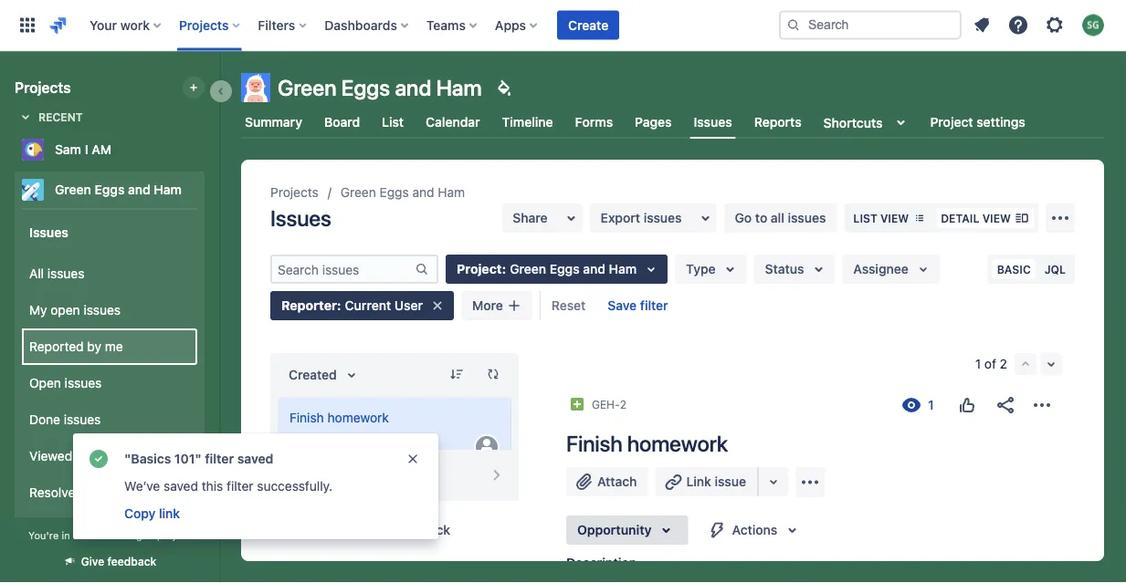 Task type: vqa. For each thing, say whether or not it's contained in the screenshot.
Terms of use link
no



Task type: locate. For each thing, give the bounding box(es) containing it.
1 of 2
[[975, 357, 1008, 372]]

green eggs and ham down list link
[[341, 185, 465, 200]]

0 vertical spatial :
[[502, 262, 506, 277]]

attach button
[[566, 468, 648, 497]]

finish down created
[[290, 411, 324, 426]]

help image
[[1008, 14, 1030, 36]]

project
[[930, 115, 973, 130], [457, 262, 502, 277]]

green up addicon
[[510, 262, 546, 277]]

recently for resolved recently
[[86, 486, 134, 501]]

finish
[[290, 411, 324, 426], [566, 431, 623, 457]]

project settings
[[930, 115, 1026, 130]]

tab list containing issues
[[230, 106, 1115, 139]]

current
[[345, 298, 391, 313]]

projects down summary "link" on the left
[[270, 185, 319, 200]]

0 horizontal spatial :
[[337, 298, 341, 313]]

group containing issues
[[22, 208, 197, 584]]

give feedback down 'you're in a team-managed project'
[[81, 556, 156, 569]]

1 group from the top
[[22, 208, 197, 584]]

view for detail view
[[983, 212, 1011, 225]]

view for list view
[[881, 212, 909, 225]]

1 view from the left
[[881, 212, 909, 225]]

1 vertical spatial saved
[[164, 479, 198, 494]]

basic
[[997, 263, 1031, 276]]

save filter button
[[597, 291, 679, 321]]

1 horizontal spatial project
[[930, 115, 973, 130]]

opportunity button
[[566, 516, 688, 545]]

dashboards button
[[319, 11, 416, 40]]

finish homework inside finish homework link
[[290, 411, 389, 426]]

jira image
[[48, 14, 69, 36], [48, 14, 69, 36]]

list up 'assignee'
[[854, 212, 878, 225]]

1 horizontal spatial issues
[[270, 206, 331, 231]]

feedback down 1-2 of 2
[[394, 523, 451, 538]]

done issues link
[[22, 402, 197, 438]]

of right the 1
[[985, 357, 997, 372]]

0 horizontal spatial homework
[[328, 411, 389, 426]]

0 horizontal spatial issues
[[29, 225, 68, 240]]

1 horizontal spatial view
[[983, 212, 1011, 225]]

timeline
[[502, 115, 553, 130]]

0 vertical spatial project
[[930, 115, 973, 130]]

shortcuts button
[[820, 106, 916, 139]]

0 vertical spatial projects
[[179, 17, 229, 32]]

all
[[29, 266, 44, 281]]

resolved
[[29, 486, 83, 501]]

0 horizontal spatial feedback
[[107, 556, 156, 569]]

2 horizontal spatial issues
[[694, 114, 732, 130]]

created
[[289, 368, 337, 383]]

1 vertical spatial give feedback button
[[52, 547, 167, 577]]

0 vertical spatial of
[[985, 357, 997, 372]]

0 horizontal spatial green eggs and ham link
[[15, 172, 197, 208]]

0 horizontal spatial project
[[457, 262, 502, 277]]

group
[[22, 208, 197, 584], [22, 250, 197, 554]]

saved down the 101"
[[164, 479, 198, 494]]

your profile and settings image
[[1083, 14, 1104, 36]]

actions button
[[696, 516, 814, 545]]

calendar link
[[422, 106, 484, 139]]

: left current
[[337, 298, 341, 313]]

0 vertical spatial list
[[382, 115, 404, 130]]

finish homework
[[290, 411, 389, 426], [566, 431, 728, 457]]

"basics 101" filter saved
[[124, 452, 273, 467]]

sam i am link
[[15, 132, 197, 168]]

finish homework down copy link to issue icon
[[566, 431, 728, 457]]

dismiss image
[[406, 452, 420, 467]]

view right detail
[[983, 212, 1011, 225]]

projects link
[[270, 182, 319, 204]]

1 horizontal spatial list
[[854, 212, 878, 225]]

project left the settings
[[930, 115, 973, 130]]

1 vertical spatial list
[[854, 212, 878, 225]]

green eggs and ham link down sam i am link
[[15, 172, 197, 208]]

open issues link
[[22, 365, 197, 402]]

give feedback button down 1-2 of 2
[[328, 516, 462, 545]]

give feedback down 1-2 of 2
[[364, 523, 451, 538]]

assignee
[[854, 262, 909, 277]]

view up assignee dropdown button
[[881, 212, 909, 225]]

0 horizontal spatial finish
[[290, 411, 324, 426]]

issues
[[694, 114, 732, 130], [270, 206, 331, 231], [29, 225, 68, 240]]

you're
[[28, 530, 59, 542]]

i
[[85, 142, 88, 157]]

and up list link
[[395, 75, 432, 100]]

1 horizontal spatial :
[[502, 262, 506, 277]]

issues down projects link
[[270, 206, 331, 231]]

projects inside dropdown button
[[179, 17, 229, 32]]

link
[[159, 507, 180, 522]]

1 vertical spatial homework
[[627, 431, 728, 457]]

open
[[29, 376, 61, 391]]

0 horizontal spatial view
[[881, 212, 909, 225]]

geh-
[[592, 398, 620, 411]]

add app image
[[799, 472, 821, 494]]

open export issues dropdown image
[[695, 207, 717, 229]]

view
[[881, 212, 909, 225], [983, 212, 1011, 225]]

1 horizontal spatial give feedback
[[364, 523, 451, 538]]

issues inside button
[[644, 211, 682, 226]]

1 vertical spatial of
[[395, 468, 406, 483]]

green down sam in the left top of the page
[[55, 182, 91, 197]]

2
[[1000, 357, 1008, 372], [620, 398, 627, 411], [383, 468, 391, 483], [410, 468, 417, 483]]

tab list
[[230, 106, 1115, 139]]

reports link
[[751, 106, 805, 139]]

green right projects link
[[341, 185, 376, 200]]

list link
[[378, 106, 408, 139]]

viewed
[[29, 449, 72, 464]]

filter right this on the bottom
[[227, 479, 254, 494]]

1 horizontal spatial finish
[[566, 431, 623, 457]]

0 vertical spatial finish homework
[[290, 411, 389, 426]]

1 vertical spatial filter
[[205, 452, 234, 467]]

green eggs and ham link
[[15, 172, 197, 208], [341, 182, 465, 204]]

list right board
[[382, 115, 404, 130]]

2 group from the top
[[22, 250, 197, 554]]

remove field image
[[427, 295, 449, 317]]

0 horizontal spatial saved
[[164, 479, 198, 494]]

project up the more
[[457, 262, 502, 277]]

give down the team-
[[81, 556, 104, 569]]

projects up collapse recent projects icon
[[15, 79, 71, 96]]

green eggs and ham link down list link
[[341, 182, 465, 204]]

eggs up board
[[341, 75, 390, 100]]

saved up we've saved this filter successfully.
[[237, 452, 273, 467]]

viewed recently
[[29, 449, 123, 464]]

filters
[[258, 17, 295, 32]]

0 horizontal spatial give feedback
[[81, 556, 156, 569]]

dashboards
[[325, 17, 397, 32]]

filter inside "button"
[[640, 298, 668, 313]]

of down dismiss icon
[[395, 468, 406, 483]]

resolved recently link
[[22, 475, 197, 512]]

issues inside tab list
[[694, 114, 732, 130]]

homework
[[328, 411, 389, 426], [627, 431, 728, 457]]

successfully.
[[257, 479, 333, 494]]

success image
[[88, 449, 110, 470]]

create button
[[557, 11, 620, 40]]

projects
[[179, 17, 229, 32], [15, 79, 71, 96], [270, 185, 319, 200]]

team-
[[81, 530, 110, 542]]

sam i am
[[55, 142, 112, 157]]

give feedback button down 'you're in a team-managed project'
[[52, 547, 167, 577]]

1 horizontal spatial finish homework
[[566, 431, 728, 457]]

by
[[87, 339, 101, 355]]

summary
[[245, 115, 302, 130]]

share image
[[995, 395, 1017, 417]]

0 horizontal spatial give
[[81, 556, 104, 569]]

recently down success icon
[[86, 486, 134, 501]]

give down the 1-
[[364, 523, 391, 538]]

filters button
[[252, 11, 314, 40]]

list for list view
[[854, 212, 878, 225]]

give feedback button
[[328, 516, 462, 545], [52, 547, 167, 577]]

in
[[62, 530, 70, 542]]

eggs
[[341, 75, 390, 100], [95, 182, 125, 197], [380, 185, 409, 200], [550, 262, 580, 277]]

0 vertical spatial saved
[[237, 452, 273, 467]]

issues right pages
[[694, 114, 732, 130]]

2 view from the left
[[983, 212, 1011, 225]]

vote options: no one has voted for this issue yet. image
[[956, 395, 978, 417]]

my open issues link
[[22, 292, 197, 329]]

apps button
[[490, 11, 545, 40]]

and down sam i am link
[[128, 182, 150, 197]]

issues up all issues
[[29, 225, 68, 240]]

1 horizontal spatial give feedback button
[[328, 516, 462, 545]]

1-2 of 2
[[372, 468, 417, 483]]

save
[[608, 298, 637, 313]]

status
[[765, 262, 804, 277]]

issues for done issues
[[64, 413, 101, 428]]

finish up attach button
[[566, 431, 623, 457]]

go
[[735, 211, 752, 226]]

0 vertical spatial recently
[[76, 449, 123, 464]]

homework down order by image
[[328, 411, 389, 426]]

and down calendar link
[[412, 185, 434, 200]]

project inside tab list
[[930, 115, 973, 130]]

1 vertical spatial project
[[457, 262, 502, 277]]

green eggs and ham up list link
[[278, 75, 482, 100]]

type
[[686, 262, 716, 277]]

issues for open issues
[[65, 376, 102, 391]]

2 vertical spatial projects
[[270, 185, 319, 200]]

recently down done issues link
[[76, 449, 123, 464]]

of
[[985, 357, 997, 372], [395, 468, 406, 483]]

1 horizontal spatial of
[[985, 357, 997, 372]]

homework up 'link'
[[627, 431, 728, 457]]

add to starred image
[[199, 179, 221, 201]]

1 horizontal spatial feedback
[[394, 523, 451, 538]]

projects up create project icon
[[179, 17, 229, 32]]

green up summary
[[278, 75, 337, 100]]

summary link
[[241, 106, 306, 139]]

filter right save
[[640, 298, 668, 313]]

feedback
[[394, 523, 451, 538], [107, 556, 156, 569]]

filter
[[640, 298, 668, 313], [205, 452, 234, 467], [227, 479, 254, 494]]

issues for all issues
[[47, 266, 84, 281]]

: for reporter
[[337, 298, 341, 313]]

link issue
[[687, 475, 746, 490]]

banner
[[0, 0, 1126, 51]]

list
[[382, 115, 404, 130], [854, 212, 878, 225]]

1 vertical spatial give
[[81, 556, 104, 569]]

: up more dropdown button
[[502, 262, 506, 277]]

1 vertical spatial finish
[[566, 431, 623, 457]]

issues
[[644, 211, 682, 226], [788, 211, 826, 226], [47, 266, 84, 281], [84, 303, 121, 318], [65, 376, 102, 391], [64, 413, 101, 428]]

0 horizontal spatial projects
[[15, 79, 71, 96]]

1 vertical spatial recently
[[86, 486, 134, 501]]

2 horizontal spatial projects
[[270, 185, 319, 200]]

1 horizontal spatial give
[[364, 523, 391, 538]]

project
[[157, 530, 191, 542]]

done
[[29, 413, 60, 428]]

1 vertical spatial finish homework
[[566, 431, 728, 457]]

set background color image
[[493, 77, 515, 99]]

reported by me link
[[22, 329, 197, 365]]

collapse recent projects image
[[15, 106, 37, 128]]

finish homework down order by image
[[290, 411, 389, 426]]

0 horizontal spatial finish homework
[[290, 411, 389, 426]]

created button
[[278, 361, 373, 390]]

0 vertical spatial homework
[[328, 411, 389, 426]]

eggs up reset
[[550, 262, 580, 277]]

1 vertical spatial :
[[337, 298, 341, 313]]

0 vertical spatial give feedback
[[364, 523, 451, 538]]

filter up this on the bottom
[[205, 452, 234, 467]]

0 vertical spatial feedback
[[394, 523, 451, 538]]

feedback down managed
[[107, 556, 156, 569]]

1 horizontal spatial projects
[[179, 17, 229, 32]]

0 vertical spatial filter
[[640, 298, 668, 313]]

recently
[[76, 449, 123, 464], [86, 486, 134, 501]]

0 horizontal spatial list
[[382, 115, 404, 130]]



Task type: describe. For each thing, give the bounding box(es) containing it.
projects for projects link
[[270, 185, 319, 200]]

geh-2
[[592, 398, 627, 411]]

description
[[566, 556, 637, 571]]

board
[[324, 115, 360, 130]]

all issues link
[[22, 256, 197, 292]]

group containing all issues
[[22, 250, 197, 554]]

0 horizontal spatial of
[[395, 468, 406, 483]]

notifications image
[[971, 14, 993, 36]]

ham down calendar link
[[438, 185, 465, 200]]

shortcuts
[[824, 115, 883, 130]]

reset
[[552, 298, 586, 313]]

eggs down list link
[[380, 185, 409, 200]]

pages
[[635, 115, 672, 130]]

your work button
[[84, 11, 168, 40]]

create
[[568, 17, 609, 32]]

to
[[755, 211, 768, 226]]

go to all issues
[[735, 211, 826, 226]]

more
[[472, 298, 503, 313]]

copy link to issue image
[[623, 397, 638, 412]]

all
[[771, 211, 785, 226]]

my open issues
[[29, 303, 121, 318]]

pages link
[[631, 106, 676, 139]]

export issues button
[[590, 204, 717, 233]]

viewed recently link
[[22, 438, 197, 475]]

reported by me
[[29, 339, 123, 355]]

assignee button
[[843, 255, 940, 284]]

copy link
[[124, 507, 180, 522]]

more button
[[461, 291, 532, 321]]

save filter
[[608, 298, 668, 313]]

export
[[601, 211, 640, 226]]

work
[[120, 17, 150, 32]]

a
[[73, 530, 79, 542]]

forms
[[575, 115, 613, 130]]

settings image
[[1044, 14, 1066, 36]]

search image
[[787, 18, 801, 32]]

managed
[[110, 530, 154, 542]]

2 vertical spatial filter
[[227, 479, 254, 494]]

me
[[105, 339, 123, 355]]

done issues
[[29, 413, 101, 428]]

go to all issues link
[[724, 204, 837, 233]]

project : green eggs and ham
[[457, 262, 637, 277]]

create project image
[[186, 80, 201, 95]]

we've
[[124, 479, 160, 494]]

101"
[[174, 452, 202, 467]]

"basics
[[124, 452, 171, 467]]

reporter : current user
[[281, 298, 423, 313]]

add to starred image
[[199, 139, 221, 161]]

0 vertical spatial give
[[364, 523, 391, 538]]

reported
[[29, 339, 84, 355]]

projects for projects dropdown button
[[179, 17, 229, 32]]

teams
[[427, 17, 466, 32]]

copy link button
[[122, 503, 182, 525]]

recently for viewed recently
[[76, 449, 123, 464]]

0 vertical spatial give feedback button
[[328, 516, 462, 545]]

import and bulk change issues image
[[1050, 207, 1072, 229]]

detail
[[941, 212, 980, 225]]

type button
[[675, 255, 747, 284]]

and up reset
[[583, 262, 606, 277]]

1 horizontal spatial green eggs and ham link
[[341, 182, 465, 204]]

we've saved this filter successfully.
[[124, 479, 333, 494]]

project for project : green eggs and ham
[[457, 262, 502, 277]]

: for project
[[502, 262, 506, 277]]

issues for export issues
[[644, 211, 682, 226]]

ham up calendar
[[436, 75, 482, 100]]

0 horizontal spatial give feedback button
[[52, 547, 167, 577]]

primary element
[[11, 0, 779, 51]]

refresh image
[[486, 367, 501, 382]]

order by image
[[341, 365, 362, 386]]

open share dialog image
[[561, 207, 582, 229]]

jql
[[1045, 263, 1066, 276]]

finish homework link
[[278, 397, 511, 472]]

Search field
[[779, 11, 962, 40]]

1-
[[372, 468, 383, 483]]

your
[[90, 17, 117, 32]]

eggs down sam i am link
[[95, 182, 125, 197]]

addicon image
[[507, 299, 521, 313]]

open
[[51, 303, 80, 318]]

reporter
[[281, 298, 337, 313]]

opportunity
[[577, 523, 652, 538]]

settings
[[977, 115, 1026, 130]]

sort descending image
[[449, 367, 464, 382]]

my
[[29, 303, 47, 318]]

geh-2 link
[[592, 395, 627, 414]]

lead image
[[570, 398, 585, 412]]

ham left add to starred icon
[[154, 182, 182, 197]]

green eggs and ham down sam i am link
[[55, 182, 182, 197]]

homework inside finish homework link
[[328, 411, 389, 426]]

teams button
[[421, 11, 484, 40]]

list for list
[[382, 115, 404, 130]]

Search issues text field
[[272, 257, 415, 282]]

list view
[[854, 212, 909, 225]]

ham up save
[[609, 262, 637, 277]]

reset button
[[541, 291, 597, 321]]

link web pages and more image
[[763, 471, 785, 493]]

apps
[[495, 17, 526, 32]]

0 vertical spatial finish
[[290, 411, 324, 426]]

1 horizontal spatial saved
[[237, 452, 273, 467]]

actions image
[[1031, 395, 1053, 417]]

share
[[513, 211, 548, 226]]

1 vertical spatial give feedback
[[81, 556, 156, 569]]

project settings link
[[927, 106, 1029, 139]]

attach
[[597, 475, 637, 490]]

all issues
[[29, 266, 84, 281]]

your work
[[90, 17, 150, 32]]

reports
[[754, 115, 802, 130]]

banner containing your work
[[0, 0, 1126, 51]]

1 vertical spatial feedback
[[107, 556, 156, 569]]

1 vertical spatial projects
[[15, 79, 71, 96]]

project for project settings
[[930, 115, 973, 130]]

appswitcher icon image
[[16, 14, 38, 36]]

link issue button
[[655, 468, 759, 497]]

this
[[202, 479, 223, 494]]

share button
[[502, 204, 582, 233]]

1 horizontal spatial homework
[[627, 431, 728, 457]]

you're in a team-managed project
[[28, 530, 191, 542]]



